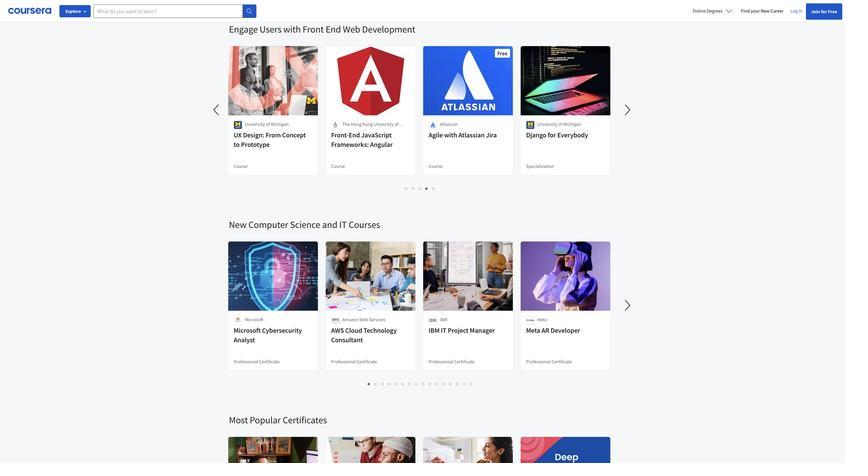 Task type: describe. For each thing, give the bounding box(es) containing it.
web inside new computer science and it courses carousel element
[[360, 317, 368, 323]]

of for django
[[559, 121, 563, 127]]

0 vertical spatial end
[[326, 23, 341, 35]]

ibm for ibm
[[440, 317, 448, 323]]

hong
[[351, 121, 362, 127]]

algorithms to take your programming to the next level carousel element
[[229, 0, 617, 3]]

aws
[[331, 327, 344, 335]]

front-end javascript frameworks: angular
[[331, 131, 393, 149]]

meta for meta
[[538, 317, 547, 323]]

ibm it project manager
[[429, 327, 495, 335]]

of for ux
[[266, 121, 270, 127]]

certificate for analyst
[[259, 359, 280, 365]]

log
[[791, 8, 798, 14]]

1 button for 2 button corresponding to list in new computer science and it courses carousel element
[[366, 381, 373, 388]]

engage
[[229, 23, 258, 35]]

15 button
[[461, 381, 469, 388]]

deep learning specialization by deeplearning.ai, image
[[521, 438, 611, 464]]

courses
[[349, 219, 380, 231]]

certificate for technology
[[357, 359, 377, 365]]

kong
[[363, 121, 373, 127]]

the hong kong university of science and technology
[[343, 121, 399, 134]]

1 horizontal spatial with
[[444, 131, 457, 139]]

professional for meta ar developer
[[526, 359, 551, 365]]

free inside join for free link
[[829, 8, 838, 15]]

cloud
[[346, 327, 362, 335]]

professional certificate for developer
[[526, 359, 572, 365]]

concept
[[282, 131, 306, 139]]

4 button for 5 button related to 2 button corresponding to list in new computer science and it courses carousel element
[[386, 381, 393, 388]]

15
[[463, 381, 469, 388]]

2 for 2 button for list within engage users with front end web development carousel element 3 button
[[412, 186, 415, 192]]

professional certificate for analyst
[[234, 359, 280, 365]]

technology inside the hong kong university of science and technology
[[367, 128, 390, 134]]

manager
[[470, 327, 495, 335]]

3 for 2 button corresponding to list in new computer science and it courses carousel element 3 button
[[382, 381, 384, 388]]

aws cloud technology consultant
[[331, 327, 397, 345]]

ibm image
[[429, 317, 437, 325]]

5 for 5 button for 2 button for list within engage users with front end web development carousel element
[[432, 186, 435, 192]]

3 button for 2 button for list within engage users with front end web development carousel element
[[417, 185, 424, 193]]

frameworks:
[[331, 140, 369, 149]]

9 button
[[420, 381, 427, 388]]

technology inside aws cloud technology consultant
[[364, 327, 397, 335]]

agile with atlassian jira
[[429, 131, 497, 139]]

to
[[234, 140, 240, 149]]

new inside new computer science and it courses carousel element
[[229, 219, 247, 231]]

angular
[[370, 140, 393, 149]]

next slide image
[[620, 102, 636, 118]]

4 for 5 button related to 2 button corresponding to list in new computer science and it courses carousel element
[[388, 381, 391, 388]]

degrees
[[707, 8, 723, 14]]

join
[[812, 8, 821, 15]]

cybersecurity
[[262, 327, 302, 335]]

university of michigan for everybody
[[538, 121, 581, 127]]

3 button for 2 button corresponding to list in new computer science and it courses carousel element
[[379, 381, 386, 388]]

django
[[526, 131, 547, 139]]

amazon web services image
[[331, 317, 340, 325]]

most popular certificates carousel element
[[226, 394, 846, 464]]

meta image
[[526, 317, 535, 325]]

atlassian image
[[429, 121, 437, 129]]

course for agile with atlassian jira
[[429, 163, 443, 170]]

computer
[[249, 219, 288, 231]]

your
[[751, 8, 760, 14]]

microsoft image
[[234, 317, 242, 325]]

10
[[429, 381, 435, 388]]

5 for 5 button related to 2 button corresponding to list in new computer science and it courses carousel element
[[395, 381, 398, 388]]

0 vertical spatial atlassian
[[440, 121, 458, 127]]

list inside new computer science and it courses carousel element
[[229, 381, 611, 388]]

ux
[[234, 131, 242, 139]]

new inside find your new career link
[[761, 8, 770, 14]]

jira
[[486, 131, 497, 139]]

explore button
[[59, 5, 91, 17]]

find your new career link
[[738, 7, 788, 15]]

google it support professional certificate by google, image
[[326, 438, 416, 464]]

microsoft for microsoft
[[245, 317, 263, 323]]

engage users with front end web development carousel element
[[0, 3, 713, 198]]

5 button for 2 button corresponding to list in new computer science and it courses carousel element
[[393, 381, 400, 388]]

10 button
[[427, 381, 435, 388]]

in
[[799, 8, 803, 14]]

everybody
[[558, 131, 588, 139]]

14
[[456, 381, 462, 388]]

michigan for everybody
[[564, 121, 581, 127]]

11 button
[[434, 381, 441, 388]]

16 button
[[468, 381, 475, 388]]

1 for 1 button inside the engage users with front end web development carousel element
[[405, 186, 408, 192]]

science inside new computer science and it courses carousel element
[[290, 219, 321, 231]]

3 for 2 button for list within engage users with front end web development carousel element 3 button
[[419, 186, 422, 192]]

4 button for 5 button for 2 button for list within engage users with front end web development carousel element
[[424, 185, 430, 193]]

front
[[303, 23, 324, 35]]

9
[[422, 381, 425, 388]]

consultant
[[331, 336, 363, 345]]

16
[[470, 381, 475, 388]]

6 button
[[400, 381, 407, 388]]

0 horizontal spatial it
[[339, 219, 347, 231]]

12 button
[[441, 381, 448, 388]]

for for join
[[822, 8, 828, 15]]

specialization
[[526, 163, 554, 170]]

find your new career
[[742, 8, 784, 14]]

most popular certificates
[[229, 415, 327, 427]]

ux design: from concept to prototype
[[234, 131, 306, 149]]

8 button
[[413, 381, 420, 388]]

development
[[362, 23, 416, 35]]

front-
[[331, 131, 349, 139]]

career
[[771, 8, 784, 14]]

university for django
[[538, 121, 558, 127]]

online
[[693, 8, 706, 14]]

design:
[[243, 131, 265, 139]]

popular
[[250, 415, 281, 427]]

certificates
[[283, 415, 327, 427]]

4 for 5 button for 2 button for list within engage users with front end web development carousel element
[[426, 186, 428, 192]]

microsoft cybersecurity analyst
[[234, 327, 302, 345]]

ibm for ibm it project manager
[[429, 327, 440, 335]]

explore
[[65, 8, 81, 14]]

developer
[[551, 327, 581, 335]]

10 11 12 13 14 15 16
[[429, 381, 475, 388]]

2 for 2 button corresponding to list in new computer science and it courses carousel element 3 button
[[375, 381, 377, 388]]

amazon
[[343, 317, 359, 323]]

new computer science and it courses carousel element
[[226, 198, 846, 394]]

6
[[402, 381, 405, 388]]

7 button
[[407, 381, 413, 388]]

google data analytics professional certificate by google, image
[[228, 438, 318, 464]]

1 horizontal spatial it
[[441, 327, 447, 335]]

certificate for developer
[[552, 359, 572, 365]]

meta for meta ar developer
[[526, 327, 541, 335]]

professional for microsoft cybersecurity analyst
[[234, 359, 258, 365]]

1 button for 2 button for list within engage users with front end web development carousel element
[[403, 185, 410, 193]]

course for ux design: from concept to prototype
[[234, 163, 248, 170]]



Task type: locate. For each thing, give the bounding box(es) containing it.
it left project
[[441, 327, 447, 335]]

1 horizontal spatial michigan
[[564, 121, 581, 127]]

1 vertical spatial 5
[[395, 381, 398, 388]]

1 list from the top
[[229, 185, 611, 193]]

1 vertical spatial for
[[548, 131, 556, 139]]

0 horizontal spatial end
[[326, 23, 341, 35]]

meta up 'ar'
[[538, 317, 547, 323]]

1 vertical spatial with
[[444, 131, 457, 139]]

1 horizontal spatial 5 button
[[430, 185, 437, 193]]

1 certificate from the left
[[259, 359, 280, 365]]

agile
[[429, 131, 443, 139]]

1 michigan from the left
[[271, 121, 289, 127]]

0 horizontal spatial science
[[290, 219, 321, 231]]

for
[[822, 8, 828, 15], [548, 131, 556, 139]]

end up frameworks:
[[349, 131, 360, 139]]

2 michigan from the left
[[564, 121, 581, 127]]

of right kong
[[395, 121, 399, 127]]

professional
[[234, 359, 258, 365], [331, 359, 356, 365], [429, 359, 453, 365], [526, 359, 551, 365]]

1 vertical spatial meta
[[526, 327, 541, 335]]

of up django for everybody
[[559, 121, 563, 127]]

meta down "meta" image
[[526, 327, 541, 335]]

3 inside new computer science and it courses carousel element
[[382, 381, 384, 388]]

michigan
[[271, 121, 289, 127], [564, 121, 581, 127]]

2 course from the left
[[331, 163, 345, 170]]

michigan up everybody
[[564, 121, 581, 127]]

atlassian left jira
[[459, 131, 485, 139]]

atlassian right the atlassian icon
[[440, 121, 458, 127]]

1 vertical spatial atlassian
[[459, 131, 485, 139]]

1 horizontal spatial for
[[822, 8, 828, 15]]

professional certificate down analyst
[[234, 359, 280, 365]]

for right 'join' on the right of the page
[[822, 8, 828, 15]]

0 horizontal spatial ibm
[[429, 327, 440, 335]]

with left front
[[284, 23, 301, 35]]

course down agile
[[429, 163, 443, 170]]

0 horizontal spatial free
[[498, 50, 508, 57]]

new
[[761, 8, 770, 14], [229, 219, 247, 231]]

prototype
[[241, 140, 270, 149]]

from
[[266, 131, 281, 139]]

1 vertical spatial science
[[290, 219, 321, 231]]

1 horizontal spatial 1 button
[[403, 185, 410, 193]]

online degrees button
[[688, 3, 738, 18]]

1 horizontal spatial course
[[331, 163, 345, 170]]

free inside engage users with front end web development carousel element
[[498, 50, 508, 57]]

certificate
[[259, 359, 280, 365], [357, 359, 377, 365], [454, 359, 475, 365], [552, 359, 572, 365]]

0 vertical spatial 4
[[426, 186, 428, 192]]

university up "javascript"
[[374, 121, 394, 127]]

end inside front-end javascript frameworks: angular
[[349, 131, 360, 139]]

1 horizontal spatial university
[[374, 121, 394, 127]]

university for ux
[[245, 121, 265, 127]]

online degrees
[[693, 8, 723, 14]]

1 vertical spatial microsoft
[[234, 327, 261, 335]]

with
[[284, 23, 301, 35], [444, 131, 457, 139]]

university of michigan up from
[[245, 121, 289, 127]]

professional down 'ar'
[[526, 359, 551, 365]]

1 button
[[403, 185, 410, 193], [366, 381, 373, 388]]

0 horizontal spatial 5 button
[[393, 381, 400, 388]]

1 horizontal spatial free
[[829, 8, 838, 15]]

university of michigan for from
[[245, 121, 289, 127]]

0 horizontal spatial university
[[245, 121, 265, 127]]

4 inside new computer science and it courses carousel element
[[388, 381, 391, 388]]

certificate down microsoft cybersecurity analyst
[[259, 359, 280, 365]]

0 horizontal spatial of
[[266, 121, 270, 127]]

previous slide image
[[209, 102, 225, 118]]

coursera image
[[8, 6, 51, 16]]

1 horizontal spatial 4 button
[[424, 185, 430, 193]]

0 vertical spatial new
[[761, 8, 770, 14]]

0 horizontal spatial 4 button
[[386, 381, 393, 388]]

1 vertical spatial 5 button
[[393, 381, 400, 388]]

0 vertical spatial it
[[339, 219, 347, 231]]

1 vertical spatial 1 button
[[366, 381, 373, 388]]

0 vertical spatial microsoft
[[245, 317, 263, 323]]

0 vertical spatial with
[[284, 23, 301, 35]]

1 university from the left
[[245, 121, 265, 127]]

1 for 1 button for 2 button corresponding to list in new computer science and it courses carousel element
[[368, 381, 371, 388]]

2 certificate from the left
[[357, 359, 377, 365]]

ibm right ibm icon
[[440, 317, 448, 323]]

engage users with front end web development
[[229, 23, 416, 35]]

certificate down developer
[[552, 359, 572, 365]]

join for free
[[812, 8, 838, 15]]

project
[[448, 327, 469, 335]]

2 button for list in new computer science and it courses carousel element
[[373, 381, 379, 388]]

university of michigan
[[245, 121, 289, 127], [538, 121, 581, 127]]

0 vertical spatial 5 button
[[430, 185, 437, 193]]

log in
[[791, 8, 803, 14]]

next slide image
[[620, 298, 636, 314]]

0 vertical spatial 2 button
[[410, 185, 417, 193]]

the hong kong university of science and technology image
[[331, 121, 340, 129]]

1 vertical spatial list
[[229, 381, 611, 388]]

2 inside new computer science and it courses carousel element
[[375, 381, 377, 388]]

2 university of michigan from the left
[[538, 121, 581, 127]]

professional up 11
[[429, 359, 453, 365]]

0 horizontal spatial 1 button
[[366, 381, 373, 388]]

list
[[229, 185, 611, 193], [229, 381, 611, 388]]

1 inside engage users with front end web development carousel element
[[405, 186, 408, 192]]

2 button for list within engage users with front end web development carousel element
[[410, 185, 417, 193]]

0 horizontal spatial 1
[[368, 381, 371, 388]]

science inside the hong kong university of science and technology
[[343, 128, 358, 134]]

course down frameworks:
[[331, 163, 345, 170]]

1 inside new computer science and it courses carousel element
[[368, 381, 371, 388]]

professional certificate down consultant
[[331, 359, 377, 365]]

ibm
[[440, 317, 448, 323], [429, 327, 440, 335]]

find
[[742, 8, 750, 14]]

11
[[436, 381, 441, 388]]

google ux design professional certificate by google, image
[[423, 438, 514, 464]]

1 horizontal spatial university of michigan
[[538, 121, 581, 127]]

analyst
[[234, 336, 255, 345]]

0 vertical spatial list
[[229, 185, 611, 193]]

for right django
[[548, 131, 556, 139]]

1 button inside engage users with front end web development carousel element
[[403, 185, 410, 193]]

0 vertical spatial technology
[[367, 128, 390, 134]]

1 of from the left
[[266, 121, 270, 127]]

1 horizontal spatial 4
[[426, 186, 428, 192]]

web
[[343, 23, 360, 35], [360, 317, 368, 323]]

1 vertical spatial 4
[[388, 381, 391, 388]]

for for django
[[548, 131, 556, 139]]

amazon web services
[[343, 317, 386, 323]]

What do you want to learn? text field
[[93, 4, 243, 18]]

list inside engage users with front end web development carousel element
[[229, 185, 611, 193]]

professional certificate for project
[[429, 359, 475, 365]]

7
[[409, 381, 411, 388]]

university inside the hong kong university of science and technology
[[374, 121, 394, 127]]

1 vertical spatial new
[[229, 219, 247, 231]]

2 professional from the left
[[331, 359, 356, 365]]

1 horizontal spatial of
[[395, 121, 399, 127]]

certificate down aws cloud technology consultant
[[357, 359, 377, 365]]

5 inside engage users with front end web development carousel element
[[432, 186, 435, 192]]

professional down analyst
[[234, 359, 258, 365]]

12
[[443, 381, 448, 388]]

3 professional from the left
[[429, 359, 453, 365]]

1 vertical spatial 1
[[368, 381, 371, 388]]

meta
[[538, 317, 547, 323], [526, 327, 541, 335]]

university
[[245, 121, 265, 127], [374, 121, 394, 127], [538, 121, 558, 127]]

0 horizontal spatial new
[[229, 219, 247, 231]]

0 vertical spatial meta
[[538, 317, 547, 323]]

1 horizontal spatial 1
[[405, 186, 408, 192]]

1 professional from the left
[[234, 359, 258, 365]]

3 button
[[417, 185, 424, 193], [379, 381, 386, 388]]

1 vertical spatial it
[[441, 327, 447, 335]]

end right front
[[326, 23, 341, 35]]

certificate up 15 'button'
[[454, 359, 475, 365]]

0 vertical spatial free
[[829, 8, 838, 15]]

4 professional from the left
[[526, 359, 551, 365]]

4 professional certificate from the left
[[526, 359, 572, 365]]

university of michigan image
[[526, 121, 535, 129]]

1 vertical spatial ibm
[[429, 327, 440, 335]]

michigan up from
[[271, 121, 289, 127]]

4 button
[[424, 185, 430, 193], [386, 381, 393, 388]]

2 horizontal spatial course
[[429, 163, 443, 170]]

0 vertical spatial 3
[[419, 186, 422, 192]]

1 horizontal spatial 2
[[412, 186, 415, 192]]

science
[[343, 128, 358, 134], [290, 219, 321, 231]]

it
[[339, 219, 347, 231], [441, 327, 447, 335]]

5 inside new computer science and it courses carousel element
[[395, 381, 398, 388]]

0 horizontal spatial and
[[322, 219, 338, 231]]

0 vertical spatial 2
[[412, 186, 415, 192]]

course down 'to'
[[234, 163, 248, 170]]

1 horizontal spatial ibm
[[440, 317, 448, 323]]

2 inside engage users with front end web development carousel element
[[412, 186, 415, 192]]

0 vertical spatial web
[[343, 23, 360, 35]]

3 of from the left
[[559, 121, 563, 127]]

2 professional certificate from the left
[[331, 359, 377, 365]]

for inside engage users with front end web development carousel element
[[548, 131, 556, 139]]

1 horizontal spatial 2 button
[[410, 185, 417, 193]]

meta ar developer
[[526, 327, 581, 335]]

michigan for from
[[271, 121, 289, 127]]

1 horizontal spatial end
[[349, 131, 360, 139]]

0 horizontal spatial 2 button
[[373, 381, 379, 388]]

1 university of michigan from the left
[[245, 121, 289, 127]]

certificate for project
[[454, 359, 475, 365]]

0 horizontal spatial atlassian
[[440, 121, 458, 127]]

of inside the hong kong university of science and technology
[[395, 121, 399, 127]]

university of michigan image
[[234, 121, 242, 129]]

0 horizontal spatial 3 button
[[379, 381, 386, 388]]

3 certificate from the left
[[454, 359, 475, 365]]

2 university from the left
[[374, 121, 394, 127]]

professional certificate for technology
[[331, 359, 377, 365]]

1 vertical spatial 2
[[375, 381, 377, 388]]

5
[[432, 186, 435, 192], [395, 381, 398, 388]]

0 vertical spatial science
[[343, 128, 358, 134]]

0 vertical spatial and
[[359, 128, 366, 134]]

1 vertical spatial free
[[498, 50, 508, 57]]

0 vertical spatial 1
[[405, 186, 408, 192]]

new computer science and it courses
[[229, 219, 380, 231]]

university up django for everybody
[[538, 121, 558, 127]]

microsoft for microsoft cybersecurity analyst
[[234, 327, 261, 335]]

microsoft right microsoft icon
[[245, 317, 263, 323]]

3 university from the left
[[538, 121, 558, 127]]

14 button
[[454, 381, 462, 388]]

3 professional certificate from the left
[[429, 359, 475, 365]]

1 horizontal spatial 3
[[419, 186, 422, 192]]

1 vertical spatial technology
[[364, 327, 397, 335]]

log in link
[[788, 7, 806, 15]]

1 horizontal spatial new
[[761, 8, 770, 14]]

0 vertical spatial 1 button
[[403, 185, 410, 193]]

0 horizontal spatial 2
[[375, 381, 377, 388]]

new right your
[[761, 8, 770, 14]]

the
[[343, 121, 350, 127]]

professional certificate
[[234, 359, 280, 365], [331, 359, 377, 365], [429, 359, 475, 365], [526, 359, 572, 365]]

1 vertical spatial 3
[[382, 381, 384, 388]]

university up design:
[[245, 121, 265, 127]]

join for free link
[[806, 3, 843, 20]]

0 horizontal spatial 4
[[388, 381, 391, 388]]

javascript
[[361, 131, 392, 139]]

django for everybody
[[526, 131, 588, 139]]

13
[[449, 381, 455, 388]]

with right agile
[[444, 131, 457, 139]]

13 button
[[447, 381, 455, 388]]

course
[[234, 163, 248, 170], [331, 163, 345, 170], [429, 163, 443, 170]]

professional for aws cloud technology consultant
[[331, 359, 356, 365]]

0 horizontal spatial 3
[[382, 381, 384, 388]]

2 of from the left
[[395, 121, 399, 127]]

of up from
[[266, 121, 270, 127]]

0 vertical spatial ibm
[[440, 317, 448, 323]]

2 horizontal spatial of
[[559, 121, 563, 127]]

2 horizontal spatial university
[[538, 121, 558, 127]]

3 inside engage users with front end web development carousel element
[[419, 186, 422, 192]]

microsoft up analyst
[[234, 327, 261, 335]]

users
[[260, 23, 282, 35]]

professional certificate up 10 11 12 13 14 15 16
[[429, 359, 475, 365]]

0 vertical spatial 3 button
[[417, 185, 424, 193]]

university of michigan up django for everybody
[[538, 121, 581, 127]]

1 horizontal spatial 3 button
[[417, 185, 424, 193]]

1 professional certificate from the left
[[234, 359, 280, 365]]

microsoft inside microsoft cybersecurity analyst
[[234, 327, 261, 335]]

4 certificate from the left
[[552, 359, 572, 365]]

services
[[369, 317, 386, 323]]

2 list from the top
[[229, 381, 611, 388]]

0 horizontal spatial with
[[284, 23, 301, 35]]

1 vertical spatial and
[[322, 219, 338, 231]]

8
[[416, 381, 418, 388]]

most
[[229, 415, 248, 427]]

1 horizontal spatial 5
[[432, 186, 435, 192]]

0 horizontal spatial course
[[234, 163, 248, 170]]

ar
[[542, 327, 550, 335]]

1 course from the left
[[234, 163, 248, 170]]

1 vertical spatial 3 button
[[379, 381, 386, 388]]

course for front-end javascript frameworks: angular
[[331, 163, 345, 170]]

professional for ibm it project manager
[[429, 359, 453, 365]]

0 horizontal spatial university of michigan
[[245, 121, 289, 127]]

0 vertical spatial 4 button
[[424, 185, 430, 193]]

1 horizontal spatial science
[[343, 128, 358, 134]]

technology down services
[[364, 327, 397, 335]]

4 inside engage users with front end web development carousel element
[[426, 186, 428, 192]]

4
[[426, 186, 428, 192], [388, 381, 391, 388]]

it left the courses
[[339, 219, 347, 231]]

1 horizontal spatial atlassian
[[459, 131, 485, 139]]

1 vertical spatial 2 button
[[373, 381, 379, 388]]

1
[[405, 186, 408, 192], [368, 381, 371, 388]]

0 vertical spatial for
[[822, 8, 828, 15]]

5 button
[[430, 185, 437, 193], [393, 381, 400, 388]]

professional certificate down 'ar'
[[526, 359, 572, 365]]

0 horizontal spatial michigan
[[271, 121, 289, 127]]

and inside the hong kong university of science and technology
[[359, 128, 366, 134]]

None search field
[[93, 4, 257, 18]]

1 horizontal spatial and
[[359, 128, 366, 134]]

free
[[829, 8, 838, 15], [498, 50, 508, 57]]

3 course from the left
[[429, 163, 443, 170]]

professional down consultant
[[331, 359, 356, 365]]

0 horizontal spatial for
[[548, 131, 556, 139]]

microsoft
[[245, 317, 263, 323], [234, 327, 261, 335]]

end
[[326, 23, 341, 35], [349, 131, 360, 139]]

0 horizontal spatial 5
[[395, 381, 398, 388]]

ibm down ibm icon
[[429, 327, 440, 335]]

new left 'computer'
[[229, 219, 247, 231]]

5 button for 2 button for list within engage users with front end web development carousel element
[[430, 185, 437, 193]]

technology down kong
[[367, 128, 390, 134]]

of
[[266, 121, 270, 127], [395, 121, 399, 127], [559, 121, 563, 127]]

1 vertical spatial end
[[349, 131, 360, 139]]

1 vertical spatial 4 button
[[386, 381, 393, 388]]



Task type: vqa. For each thing, say whether or not it's contained in the screenshot.
status
no



